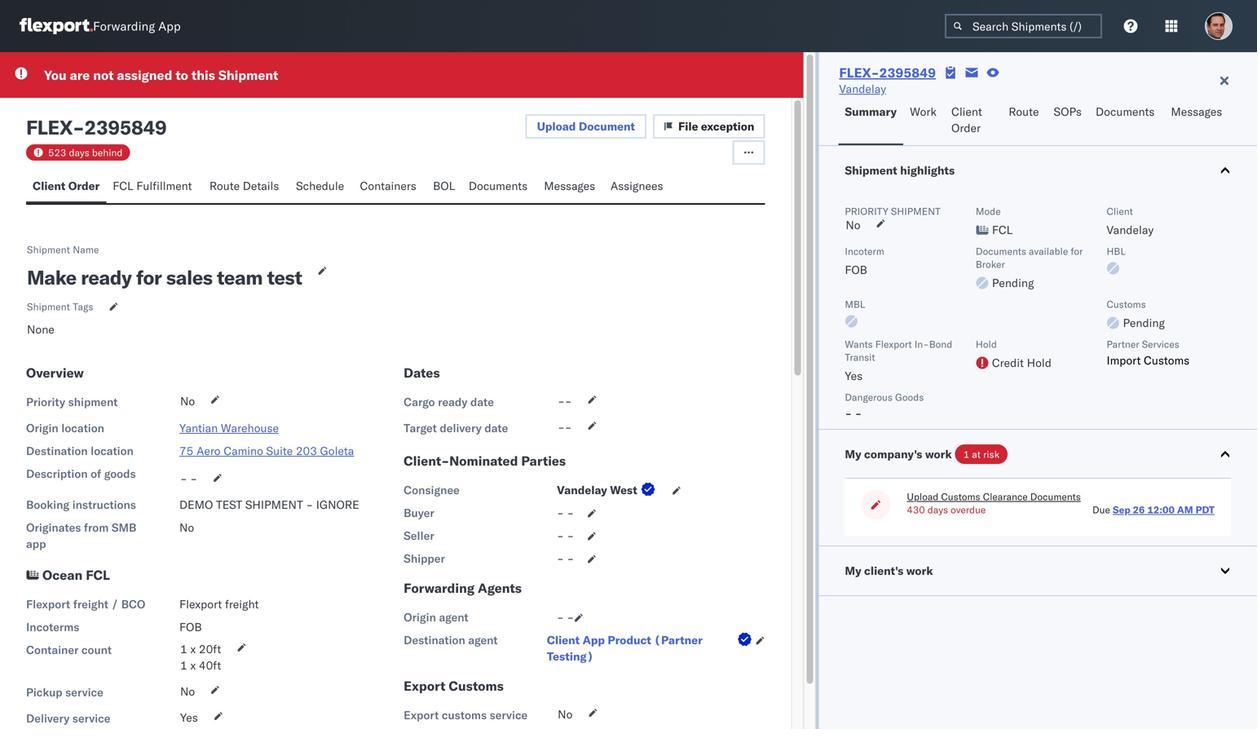 Task type: vqa. For each thing, say whether or not it's contained in the screenshot.
DATES
yes



Task type: describe. For each thing, give the bounding box(es) containing it.
highlights
[[900, 163, 955, 177]]

app
[[26, 537, 46, 551]]

fcl fulfillment
[[113, 179, 192, 193]]

work for my client's work
[[907, 564, 933, 578]]

203
[[296, 444, 317, 458]]

shipment for shipment highlights
[[845, 163, 898, 177]]

documents right clearance
[[1031, 491, 1081, 503]]

no up yantian
[[180, 394, 195, 408]]

vandelay for vandelay
[[839, 82, 887, 96]]

destination for destination agent
[[404, 633, 465, 647]]

for for available
[[1071, 245, 1083, 257]]

bol
[[433, 179, 455, 193]]

delivery service
[[26, 711, 110, 725]]

client-
[[404, 453, 449, 469]]

fcl for fcl
[[992, 223, 1013, 237]]

forwarding for forwarding agents
[[404, 580, 475, 596]]

upload document button
[[526, 114, 647, 139]]

0 vertical spatial hold
[[976, 338, 997, 350]]

testing)
[[547, 649, 594, 663]]

partner
[[1107, 338, 1140, 350]]

booking instructions
[[26, 497, 136, 512]]

delivery
[[26, 711, 70, 725]]

mode
[[976, 205, 1001, 217]]

2 vertical spatial 1
[[180, 658, 187, 672]]

vandelay west
[[557, 483, 638, 497]]

dangerous
[[845, 391, 893, 403]]

delivery
[[440, 421, 482, 435]]

demo test shipment - ignore
[[179, 497, 359, 512]]

client app product (partner testing) link
[[547, 632, 755, 665]]

yes inside wants flexport in-bond transit yes
[[845, 369, 863, 383]]

location for origin location
[[61, 421, 104, 435]]

cargo ready date
[[404, 395, 494, 409]]

0 horizontal spatial yes
[[180, 710, 198, 725]]

order for the left client order button
[[68, 179, 100, 193]]

2 x from the top
[[190, 658, 196, 672]]

upload for upload customs clearance documents
[[907, 491, 939, 503]]

services
[[1142, 338, 1180, 350]]

product
[[608, 633, 651, 647]]

tags
[[73, 301, 93, 313]]

wants
[[845, 338, 873, 350]]

sops
[[1054, 104, 1082, 119]]

destination location
[[26, 444, 134, 458]]

demo
[[179, 497, 213, 512]]

not
[[93, 67, 114, 83]]

app for client
[[583, 633, 605, 647]]

app for forwarding
[[158, 18, 181, 34]]

shipment right the this
[[218, 67, 278, 83]]

ignore
[[316, 497, 359, 512]]

no down testing)
[[558, 707, 573, 721]]

flexport for flexport freight / bco
[[26, 597, 70, 611]]

1 for 1 x 20ft 1 x 40ft
[[180, 642, 187, 656]]

file
[[679, 119, 698, 133]]

mbl
[[845, 298, 866, 310]]

customs up the partner
[[1107, 298, 1146, 310]]

client order for rightmost client order button
[[952, 104, 983, 135]]

test
[[267, 265, 302, 290]]

shipment highlights button
[[819, 146, 1258, 195]]

at
[[972, 448, 981, 460]]

flexport inside wants flexport in-bond transit yes
[[876, 338, 912, 350]]

client inside client app product (partner testing)
[[547, 633, 580, 647]]

client-nominated parties
[[404, 453, 566, 469]]

goods
[[104, 466, 136, 481]]

count
[[81, 643, 112, 657]]

523
[[48, 146, 66, 159]]

flexport. image
[[20, 18, 93, 34]]

0 horizontal spatial client order button
[[26, 171, 106, 203]]

assignees
[[611, 179, 663, 193]]

no up incoterm
[[846, 218, 861, 232]]

my client's work button
[[819, 546, 1258, 595]]

documents for documents available for broker
[[976, 245, 1027, 257]]

fcl for fcl fulfillment
[[113, 179, 133, 193]]

goods
[[895, 391, 924, 403]]

dangerous goods - -
[[845, 391, 924, 420]]

75 aero camino suite 203 goleta
[[179, 444, 354, 458]]

credit hold
[[992, 356, 1052, 370]]

client's
[[864, 564, 904, 578]]

pickup
[[26, 685, 62, 699]]

430
[[907, 504, 925, 516]]

in-
[[915, 338, 929, 350]]

name
[[73, 243, 99, 256]]

aero
[[197, 444, 221, 458]]

originates from smb app
[[26, 520, 137, 551]]

of
[[91, 466, 101, 481]]

work for my company's work
[[925, 447, 952, 461]]

origin for origin location
[[26, 421, 58, 435]]

yantian warehouse
[[179, 421, 279, 435]]

description of goods
[[26, 466, 136, 481]]

1 vertical spatial priority shipment
[[26, 395, 118, 409]]

work
[[910, 104, 937, 119]]

fob inside the 'client vandelay incoterm fob'
[[845, 263, 868, 277]]

ocean
[[42, 567, 83, 583]]

incoterms
[[26, 620, 79, 634]]

partner services import customs
[[1107, 338, 1190, 367]]

exception
[[701, 119, 755, 133]]

- - for shipper
[[557, 551, 574, 566]]

shipper
[[404, 551, 445, 566]]

ready for make
[[81, 265, 132, 290]]

days for behind
[[69, 146, 89, 159]]

team
[[217, 265, 263, 290]]

schedule
[[296, 179, 344, 193]]

seller
[[404, 528, 434, 543]]

dates
[[404, 365, 440, 381]]

documents available for broker
[[976, 245, 1083, 270]]

origin for origin agent
[[404, 610, 436, 624]]

route details
[[210, 179, 279, 193]]

1 x 20ft 1 x 40ft
[[180, 642, 221, 672]]

details
[[243, 179, 279, 193]]

none
[[27, 322, 54, 336]]

-- for cargo ready date
[[558, 394, 572, 408]]

shipment highlights
[[845, 163, 955, 177]]

nominated
[[449, 453, 518, 469]]

summary button
[[839, 97, 904, 145]]

1 horizontal spatial client order button
[[945, 97, 1003, 145]]

test
[[216, 497, 242, 512]]

0 horizontal spatial 2395849
[[84, 115, 167, 139]]

you are not assigned to this shipment
[[44, 67, 278, 83]]

service right customs at left bottom
[[490, 708, 528, 722]]

due
[[1093, 504, 1111, 516]]

flex - 2395849
[[26, 115, 167, 139]]

freight for flexport freight / bco
[[73, 597, 108, 611]]

route for route details
[[210, 179, 240, 193]]

buyer
[[404, 506, 435, 520]]

location for destination location
[[91, 444, 134, 458]]

1 vertical spatial shipment
[[68, 395, 118, 409]]

schedule button
[[290, 171, 353, 203]]

flex-
[[839, 64, 880, 81]]

1 horizontal spatial priority
[[845, 205, 889, 217]]

from
[[84, 520, 109, 535]]

transit
[[845, 351, 876, 363]]

destination agent
[[404, 633, 498, 647]]



Task type: locate. For each thing, give the bounding box(es) containing it.
1 horizontal spatial upload
[[907, 491, 939, 503]]

1 vertical spatial work
[[907, 564, 933, 578]]

documents button
[[1090, 97, 1165, 145], [462, 171, 538, 203]]

fob down incoterm
[[845, 263, 868, 277]]

client order button
[[945, 97, 1003, 145], [26, 171, 106, 203]]

vandelay for vandelay west
[[557, 483, 607, 497]]

date up client-nominated parties
[[485, 421, 508, 435]]

0 horizontal spatial origin
[[26, 421, 58, 435]]

location up destination location
[[61, 421, 104, 435]]

vandelay left west
[[557, 483, 607, 497]]

incoterm
[[845, 245, 885, 257]]

service down pickup service
[[72, 711, 110, 725]]

ready
[[81, 265, 132, 290], [438, 395, 468, 409]]

1 horizontal spatial hold
[[1027, 356, 1052, 370]]

0 horizontal spatial shipment
[[68, 395, 118, 409]]

file exception
[[679, 119, 755, 133]]

- - for buyer
[[557, 506, 574, 520]]

0 vertical spatial 1
[[964, 448, 970, 460]]

2 freight from the left
[[225, 597, 259, 611]]

0 vertical spatial client order
[[952, 104, 983, 135]]

- - for seller
[[557, 528, 574, 543]]

export for export customs
[[404, 678, 446, 694]]

0 vertical spatial agent
[[439, 610, 469, 624]]

shipment name
[[27, 243, 99, 256]]

agents
[[478, 580, 522, 596]]

documents for the bottommost documents button
[[469, 179, 528, 193]]

(partner
[[654, 633, 703, 647]]

upload left document
[[537, 119, 576, 133]]

x left 40ft
[[190, 658, 196, 672]]

pending for customs
[[1123, 316, 1165, 330]]

app up you are not assigned to this shipment
[[158, 18, 181, 34]]

documents
[[1096, 104, 1155, 119], [469, 179, 528, 193], [976, 245, 1027, 257], [1031, 491, 1081, 503]]

flexport freight
[[179, 597, 259, 611]]

app inside client app product (partner testing)
[[583, 633, 605, 647]]

1 left "20ft"
[[180, 642, 187, 656]]

export customs
[[404, 678, 504, 694]]

consignee
[[404, 483, 460, 497]]

app
[[158, 18, 181, 34], [583, 633, 605, 647]]

1 export from the top
[[404, 678, 446, 694]]

priority
[[845, 205, 889, 217], [26, 395, 65, 409]]

1 vertical spatial location
[[91, 444, 134, 458]]

0 horizontal spatial documents button
[[462, 171, 538, 203]]

0 vertical spatial order
[[952, 121, 981, 135]]

2 horizontal spatial flexport
[[876, 338, 912, 350]]

priority down overview
[[26, 395, 65, 409]]

priority up incoterm
[[845, 205, 889, 217]]

fcl inside button
[[113, 179, 133, 193]]

assignees button
[[604, 171, 673, 203]]

available
[[1029, 245, 1069, 257]]

shipment down highlights
[[891, 205, 941, 217]]

customs inside 'partner services import customs'
[[1144, 353, 1190, 367]]

route inside route button
[[1009, 104, 1039, 119]]

1 horizontal spatial for
[[1071, 245, 1083, 257]]

0 vertical spatial messages
[[1171, 104, 1223, 119]]

flexport
[[876, 338, 912, 350], [26, 597, 70, 611], [179, 597, 222, 611]]

work inside my client's work button
[[907, 564, 933, 578]]

1 horizontal spatial client order
[[952, 104, 983, 135]]

sales
[[166, 265, 212, 290]]

shipment up origin location
[[68, 395, 118, 409]]

description
[[26, 466, 88, 481]]

forwarding agents
[[404, 580, 522, 596]]

0 horizontal spatial freight
[[73, 597, 108, 611]]

client order for the left client order button
[[33, 179, 100, 193]]

1 vertical spatial vandelay
[[1107, 223, 1154, 237]]

destination up description
[[26, 444, 88, 458]]

2395849
[[880, 64, 936, 81], [84, 115, 167, 139]]

client order button down 523
[[26, 171, 106, 203]]

fob
[[845, 263, 868, 277], [179, 620, 202, 634]]

0 vertical spatial export
[[404, 678, 446, 694]]

1 horizontal spatial origin
[[404, 610, 436, 624]]

0 vertical spatial days
[[69, 146, 89, 159]]

flexport up the incoterms
[[26, 597, 70, 611]]

make
[[27, 265, 76, 290]]

1 vertical spatial my
[[845, 564, 862, 578]]

flexport for flexport freight
[[179, 597, 222, 611]]

- - for origin agent
[[557, 610, 574, 624]]

2 my from the top
[[845, 564, 862, 578]]

1 horizontal spatial flexport
[[179, 597, 222, 611]]

1 for 1 at risk
[[964, 448, 970, 460]]

1 horizontal spatial order
[[952, 121, 981, 135]]

0 horizontal spatial days
[[69, 146, 89, 159]]

messages button
[[1165, 97, 1231, 145], [538, 171, 604, 203]]

make ready for sales team test
[[27, 265, 302, 290]]

customs down services
[[1144, 353, 1190, 367]]

destination for destination location
[[26, 444, 88, 458]]

fob up "20ft"
[[179, 620, 202, 634]]

origin up destination location
[[26, 421, 58, 435]]

import
[[1107, 353, 1141, 367]]

upload for upload document
[[537, 119, 576, 133]]

date up delivery
[[471, 395, 494, 409]]

2 export from the top
[[404, 708, 439, 722]]

agent for destination agent
[[468, 633, 498, 647]]

0 horizontal spatial flexport
[[26, 597, 70, 611]]

0 vertical spatial work
[[925, 447, 952, 461]]

1 vertical spatial order
[[68, 179, 100, 193]]

client order down 523
[[33, 179, 100, 193]]

sep
[[1113, 504, 1131, 516]]

yes down transit
[[845, 369, 863, 383]]

pending up services
[[1123, 316, 1165, 330]]

--
[[558, 394, 572, 408], [558, 420, 572, 434]]

upload up 430
[[907, 491, 939, 503]]

pdt
[[1196, 504, 1215, 516]]

agent
[[439, 610, 469, 624], [468, 633, 498, 647]]

client app product (partner testing)
[[547, 633, 703, 663]]

order down 523 days behind
[[68, 179, 100, 193]]

documents button right bol
[[462, 171, 538, 203]]

1 horizontal spatial fob
[[845, 263, 868, 277]]

for left sales
[[136, 265, 162, 290]]

1 horizontal spatial 2395849
[[880, 64, 936, 81]]

fcl up flexport freight / bco
[[86, 567, 110, 583]]

0 vertical spatial upload
[[537, 119, 576, 133]]

client order button right work
[[945, 97, 1003, 145]]

date
[[471, 395, 494, 409], [485, 421, 508, 435]]

client right work
[[952, 104, 983, 119]]

company's
[[864, 447, 923, 461]]

documents inside documents available for broker
[[976, 245, 1027, 257]]

shipment up make
[[27, 243, 70, 256]]

originates
[[26, 520, 81, 535]]

0 vertical spatial priority shipment
[[845, 205, 941, 217]]

fcl
[[113, 179, 133, 193], [992, 223, 1013, 237], [86, 567, 110, 583]]

0 vertical spatial --
[[558, 394, 572, 408]]

route left sops
[[1009, 104, 1039, 119]]

1 horizontal spatial documents button
[[1090, 97, 1165, 145]]

vandelay up hbl in the top right of the page
[[1107, 223, 1154, 237]]

agent up destination agent
[[439, 610, 469, 624]]

1 horizontal spatial fcl
[[113, 179, 133, 193]]

shipment
[[245, 497, 303, 512]]

my inside button
[[845, 564, 862, 578]]

2 horizontal spatial vandelay
[[1107, 223, 1154, 237]]

flexport freight / bco
[[26, 597, 145, 611]]

shipment for shipment name
[[27, 243, 70, 256]]

1 horizontal spatial messages button
[[1165, 97, 1231, 145]]

1 vertical spatial route
[[210, 179, 240, 193]]

wants flexport in-bond transit yes
[[845, 338, 953, 383]]

this
[[192, 67, 215, 83]]

pending down broker
[[992, 276, 1034, 290]]

shipment for shipment tags
[[27, 301, 70, 313]]

fcl down mode
[[992, 223, 1013, 237]]

2 horizontal spatial fcl
[[992, 223, 1013, 237]]

broker
[[976, 258, 1005, 270]]

1 vertical spatial upload
[[907, 491, 939, 503]]

x left "20ft"
[[190, 642, 196, 656]]

destination down the origin agent at the left bottom of page
[[404, 633, 465, 647]]

pending for documents available for broker
[[992, 276, 1034, 290]]

-- for target delivery date
[[558, 420, 572, 434]]

1 horizontal spatial freight
[[225, 597, 259, 611]]

origin up destination agent
[[404, 610, 436, 624]]

ocean fcl
[[42, 567, 110, 583]]

0 horizontal spatial fcl
[[86, 567, 110, 583]]

hold right credit
[[1027, 356, 1052, 370]]

0 vertical spatial client order button
[[945, 97, 1003, 145]]

1 at risk
[[964, 448, 1000, 460]]

no down demo on the left of the page
[[179, 520, 194, 535]]

75
[[179, 444, 194, 458]]

route for route
[[1009, 104, 1039, 119]]

0 vertical spatial vandelay
[[839, 82, 887, 96]]

0 vertical spatial priority
[[845, 205, 889, 217]]

no down 1 x 20ft 1 x 40ft on the left bottom of page
[[180, 684, 195, 699]]

vandelay down flex-
[[839, 82, 887, 96]]

export left customs at left bottom
[[404, 708, 439, 722]]

messages for right messages button
[[1171, 104, 1223, 119]]

ready down name
[[81, 265, 132, 290]]

customs inside button
[[941, 491, 981, 503]]

hold up credit
[[976, 338, 997, 350]]

pending
[[992, 276, 1034, 290], [1123, 316, 1165, 330]]

2 vertical spatial vandelay
[[557, 483, 607, 497]]

app up testing)
[[583, 633, 605, 647]]

vandelay inside the 'client vandelay incoterm fob'
[[1107, 223, 1154, 237]]

agent down the origin agent at the left bottom of page
[[468, 633, 498, 647]]

1 horizontal spatial days
[[928, 504, 948, 516]]

1 vertical spatial priority
[[26, 395, 65, 409]]

forwarding for forwarding app
[[93, 18, 155, 34]]

0 horizontal spatial fob
[[179, 620, 202, 634]]

for inside documents available for broker
[[1071, 245, 1083, 257]]

flexport up "20ft"
[[179, 597, 222, 611]]

ready up target delivery date at the left bottom of page
[[438, 395, 468, 409]]

0 horizontal spatial pending
[[992, 276, 1034, 290]]

0 vertical spatial fcl
[[113, 179, 133, 193]]

430 days overdue
[[907, 504, 986, 516]]

1 vertical spatial --
[[558, 420, 572, 434]]

service for yes
[[72, 711, 110, 725]]

- - for description of goods
[[180, 471, 197, 486]]

0 vertical spatial origin
[[26, 421, 58, 435]]

0 vertical spatial forwarding
[[93, 18, 155, 34]]

1 freight from the left
[[73, 597, 108, 611]]

bol button
[[427, 171, 462, 203]]

cargo
[[404, 395, 435, 409]]

customs
[[442, 708, 487, 722]]

location up goods
[[91, 444, 134, 458]]

route left the details
[[210, 179, 240, 193]]

my for my client's work
[[845, 564, 862, 578]]

0 horizontal spatial vandelay
[[557, 483, 607, 497]]

days for overdue
[[928, 504, 948, 516]]

containers button
[[353, 171, 427, 203]]

upload document
[[537, 119, 635, 133]]

priority shipment down shipment highlights
[[845, 205, 941, 217]]

credit
[[992, 356, 1024, 370]]

documents for rightmost documents button
[[1096, 104, 1155, 119]]

/
[[111, 597, 118, 611]]

container
[[26, 643, 79, 657]]

my left company's
[[845, 447, 862, 461]]

work left the at
[[925, 447, 952, 461]]

1 vertical spatial hold
[[1027, 356, 1052, 370]]

1 horizontal spatial yes
[[845, 369, 863, 383]]

2 -- from the top
[[558, 420, 572, 434]]

forwarding app
[[93, 18, 181, 34]]

flex-2395849
[[839, 64, 936, 81]]

for for ready
[[136, 265, 162, 290]]

fulfillment
[[136, 179, 192, 193]]

you
[[44, 67, 67, 83]]

forwarding up the origin agent at the left bottom of page
[[404, 580, 475, 596]]

0 vertical spatial for
[[1071, 245, 1083, 257]]

work right client's on the bottom right
[[907, 564, 933, 578]]

my for my company's work
[[845, 447, 862, 461]]

1 vertical spatial documents button
[[462, 171, 538, 203]]

order right work button
[[952, 121, 981, 135]]

0 vertical spatial pending
[[992, 276, 1034, 290]]

shipment inside button
[[845, 163, 898, 177]]

flexport left in-
[[876, 338, 912, 350]]

1 vertical spatial x
[[190, 658, 196, 672]]

2395849 up behind on the left top of page
[[84, 115, 167, 139]]

instructions
[[72, 497, 136, 512]]

1 vertical spatial destination
[[404, 633, 465, 647]]

forwarding up not
[[93, 18, 155, 34]]

1 vertical spatial origin
[[404, 610, 436, 624]]

documents right "bol" "button"
[[469, 179, 528, 193]]

0 horizontal spatial route
[[210, 179, 240, 193]]

route
[[1009, 104, 1039, 119], [210, 179, 240, 193]]

client up hbl in the top right of the page
[[1107, 205, 1133, 217]]

documents right sops
[[1096, 104, 1155, 119]]

service for no
[[65, 685, 103, 699]]

agent for origin agent
[[439, 610, 469, 624]]

1 vertical spatial for
[[136, 265, 162, 290]]

1 x from the top
[[190, 642, 196, 656]]

vandelay link
[[839, 81, 887, 97]]

0 vertical spatial app
[[158, 18, 181, 34]]

yes down 1 x 20ft 1 x 40ft on the left bottom of page
[[180, 710, 198, 725]]

0 horizontal spatial ready
[[81, 265, 132, 290]]

1 horizontal spatial destination
[[404, 633, 465, 647]]

messages for the bottom messages button
[[544, 179, 595, 193]]

for right available
[[1071, 245, 1083, 257]]

1 vertical spatial client order
[[33, 179, 100, 193]]

parties
[[521, 453, 566, 469]]

order
[[952, 121, 981, 135], [68, 179, 100, 193]]

0 vertical spatial x
[[190, 642, 196, 656]]

1 vertical spatial pending
[[1123, 316, 1165, 330]]

days right 523
[[69, 146, 89, 159]]

0 vertical spatial documents button
[[1090, 97, 1165, 145]]

my left client's on the bottom right
[[845, 564, 862, 578]]

export for export customs service
[[404, 708, 439, 722]]

work button
[[904, 97, 945, 145]]

flex-2395849 link
[[839, 64, 936, 81]]

forwarding
[[93, 18, 155, 34], [404, 580, 475, 596]]

0 horizontal spatial for
[[136, 265, 162, 290]]

0 horizontal spatial messages
[[544, 179, 595, 193]]

bond
[[929, 338, 953, 350]]

1 horizontal spatial shipment
[[891, 205, 941, 217]]

client down 523
[[33, 179, 65, 193]]

0 horizontal spatial client order
[[33, 179, 100, 193]]

0 vertical spatial date
[[471, 395, 494, 409]]

2 vertical spatial fcl
[[86, 567, 110, 583]]

client inside the 'client vandelay incoterm fob'
[[1107, 205, 1133, 217]]

days right 430
[[928, 504, 948, 516]]

documents button right sops
[[1090, 97, 1165, 145]]

export up customs at left bottom
[[404, 678, 446, 694]]

priority shipment up origin location
[[26, 395, 118, 409]]

1 vertical spatial messages button
[[538, 171, 604, 203]]

fcl fulfillment button
[[106, 171, 203, 203]]

1 vertical spatial days
[[928, 504, 948, 516]]

freight for flexport freight
[[225, 597, 259, 611]]

route inside route details button
[[210, 179, 240, 193]]

1 vertical spatial fob
[[179, 620, 202, 634]]

0 vertical spatial fob
[[845, 263, 868, 277]]

overdue
[[951, 504, 986, 516]]

shipment down the "summary" button
[[845, 163, 898, 177]]

0 vertical spatial route
[[1009, 104, 1039, 119]]

ready for cargo
[[438, 395, 468, 409]]

order for rightmost client order button
[[952, 121, 981, 135]]

date for target delivery date
[[485, 421, 508, 435]]

messages
[[1171, 104, 1223, 119], [544, 179, 595, 193]]

customs up export customs service
[[449, 678, 504, 694]]

1 left the at
[[964, 448, 970, 460]]

0 vertical spatial 2395849
[[880, 64, 936, 81]]

date for cargo ready date
[[471, 395, 494, 409]]

goleta
[[320, 444, 354, 458]]

0 vertical spatial ready
[[81, 265, 132, 290]]

customs up overdue
[[941, 491, 981, 503]]

fcl down behind on the left top of page
[[113, 179, 133, 193]]

origin agent
[[404, 610, 469, 624]]

shipment up none
[[27, 301, 70, 313]]

0 horizontal spatial priority
[[26, 395, 65, 409]]

0 horizontal spatial messages button
[[538, 171, 604, 203]]

1 -- from the top
[[558, 394, 572, 408]]

1 vertical spatial messages
[[544, 179, 595, 193]]

1 vertical spatial date
[[485, 421, 508, 435]]

1 my from the top
[[845, 447, 862, 461]]

client up testing)
[[547, 633, 580, 647]]

client order right work button
[[952, 104, 983, 135]]

Search Shipments (/) text field
[[945, 14, 1103, 38]]

documents up broker
[[976, 245, 1027, 257]]

1 horizontal spatial route
[[1009, 104, 1039, 119]]

0 horizontal spatial order
[[68, 179, 100, 193]]

service up delivery service
[[65, 685, 103, 699]]

1 left 40ft
[[180, 658, 187, 672]]

2395849 up work
[[880, 64, 936, 81]]

0 vertical spatial shipment
[[891, 205, 941, 217]]

0 horizontal spatial upload
[[537, 119, 576, 133]]

my client's work
[[845, 564, 933, 578]]

1 horizontal spatial vandelay
[[839, 82, 887, 96]]

0 vertical spatial messages button
[[1165, 97, 1231, 145]]

0 horizontal spatial app
[[158, 18, 181, 34]]

20ft
[[199, 642, 221, 656]]

forwarding app link
[[20, 18, 181, 34]]



